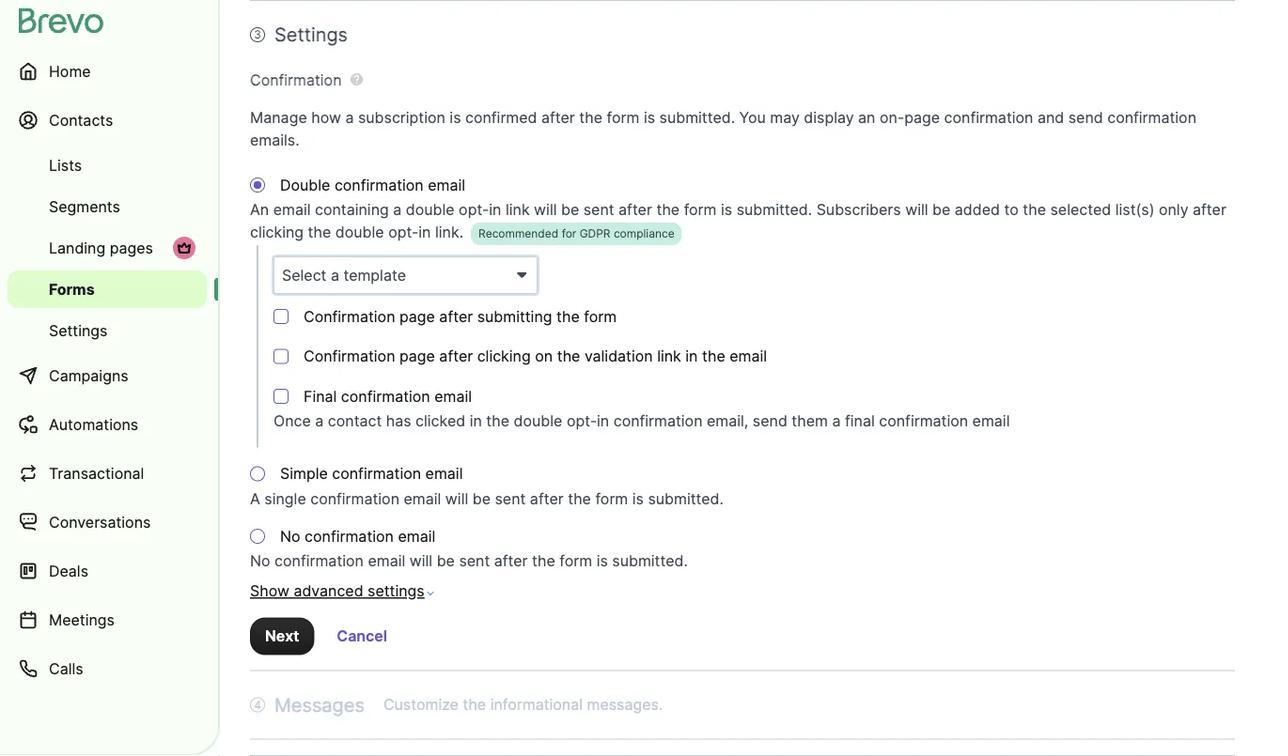 Task type: locate. For each thing, give the bounding box(es) containing it.
opt- up link.
[[459, 201, 489, 219]]

2 horizontal spatial opt-
[[567, 412, 597, 431]]

2 vertical spatial confirmation
[[304, 347, 395, 366]]

opt- left link.
[[388, 223, 419, 242]]

a right how
[[345, 108, 354, 126]]

1 vertical spatial send
[[753, 412, 788, 431]]

will right subscribers
[[905, 201, 928, 219]]

is
[[450, 108, 461, 126], [644, 108, 655, 126], [721, 201, 732, 219], [632, 490, 644, 508], [597, 552, 608, 571]]

be down a single confirmation email will be sent after the form is submitted.
[[437, 552, 455, 571]]

in left link.
[[419, 223, 431, 242]]

left___rvooi image
[[177, 241, 192, 256]]

segments
[[49, 197, 120, 216]]

manage how a subscription is confirmed after the form is submitted. you may display an on-page confirmation and send confirmation emails.
[[250, 108, 1197, 149]]

0 vertical spatial double
[[406, 201, 455, 219]]

validation
[[585, 347, 653, 366]]

clicking inside an email containing a double opt-in link will be sent after the form is submitted. subscribers will be added to the selected list(s) only after clicking the double opt-in link.
[[250, 223, 304, 242]]

no down single
[[280, 527, 300, 546]]

2 horizontal spatial sent
[[584, 201, 614, 219]]

1 vertical spatial no
[[250, 552, 270, 571]]

0 vertical spatial sent
[[584, 201, 614, 219]]

0 vertical spatial send
[[1069, 108, 1103, 126]]

0 vertical spatial page
[[905, 108, 940, 126]]

confirmation
[[250, 71, 342, 89], [304, 307, 395, 326], [304, 347, 395, 366]]

0 vertical spatial no
[[280, 527, 300, 546]]

you
[[739, 108, 766, 126]]

final confirmation email
[[304, 387, 472, 406]]

form inside manage how a subscription is confirmed after the form is submitted. you may display an on-page confirmation and send confirmation emails.
[[607, 108, 640, 126]]

confirmation
[[944, 108, 1033, 126], [1108, 108, 1197, 126], [335, 176, 424, 194], [341, 387, 430, 406], [614, 412, 703, 431], [879, 412, 968, 431], [332, 465, 421, 483], [310, 490, 400, 508], [305, 527, 394, 546], [275, 552, 364, 571]]

0 vertical spatial link
[[506, 201, 530, 219]]

home link
[[8, 49, 207, 94]]

0 horizontal spatial opt-
[[388, 223, 419, 242]]

final
[[845, 412, 875, 431]]

clicking
[[250, 223, 304, 242], [477, 347, 531, 366]]

on-
[[880, 108, 905, 126]]

confirmation page after submitting the form
[[304, 307, 617, 326]]

once
[[274, 412, 311, 431]]

cancel
[[337, 627, 387, 646]]

1 vertical spatial confirmation
[[304, 307, 395, 326]]

no for no confirmation email
[[280, 527, 300, 546]]

0 horizontal spatial link
[[506, 201, 530, 219]]

submitted.
[[659, 108, 735, 126], [737, 201, 812, 219], [648, 490, 724, 508], [612, 552, 688, 571]]

sent up gdpr at the left
[[584, 201, 614, 219]]

a down double confirmation email
[[393, 201, 402, 219]]

1 horizontal spatial send
[[1069, 108, 1103, 126]]

settings right 3 on the top of the page
[[274, 23, 348, 46]]

opt-
[[459, 201, 489, 219], [388, 223, 419, 242], [567, 412, 597, 431]]

be left 'added'
[[933, 201, 951, 219]]

in right clicked
[[470, 412, 482, 431]]

double up link.
[[406, 201, 455, 219]]

0 horizontal spatial no
[[250, 552, 270, 571]]

link
[[506, 201, 530, 219], [657, 347, 681, 366]]

double down containing
[[335, 223, 384, 242]]

2 horizontal spatial double
[[514, 412, 563, 431]]

send
[[1069, 108, 1103, 126], [753, 412, 788, 431]]

no up show
[[250, 552, 270, 571]]

home
[[49, 62, 91, 80]]

settings link
[[8, 312, 207, 350]]

0 vertical spatial opt-
[[459, 201, 489, 219]]

will
[[534, 201, 557, 219], [905, 201, 928, 219], [445, 490, 468, 508], [410, 552, 433, 571]]

a inside manage how a subscription is confirmed after the form is submitted. you may display an on-page confirmation and send confirmation emails.
[[345, 108, 354, 126]]

send right and
[[1069, 108, 1103, 126]]

sent
[[584, 201, 614, 219], [495, 490, 526, 508], [459, 552, 490, 571]]

settings
[[368, 582, 425, 601]]

2 vertical spatial page
[[400, 347, 435, 366]]

calls
[[49, 660, 83, 678]]

messages
[[274, 694, 365, 717]]

form
[[607, 108, 640, 126], [684, 201, 717, 219], [584, 307, 617, 326], [595, 490, 628, 508], [560, 552, 592, 571]]

0 horizontal spatial clicking
[[250, 223, 304, 242]]

2 vertical spatial double
[[514, 412, 563, 431]]

clicking down an
[[250, 223, 304, 242]]

for
[[562, 227, 577, 241]]

0 horizontal spatial double
[[335, 223, 384, 242]]

link up recommended
[[506, 201, 530, 219]]

opt- down validation
[[567, 412, 597, 431]]

forms link
[[8, 271, 207, 308]]

after
[[541, 108, 575, 126], [619, 201, 652, 219], [1193, 201, 1227, 219], [439, 307, 473, 326], [439, 347, 473, 366], [530, 490, 564, 508], [494, 552, 528, 571]]

4
[[254, 698, 261, 712]]

page inside manage how a subscription is confirmed after the form is submitted. you may display an on-page confirmation and send confirmation emails.
[[905, 108, 940, 126]]

advanced
[[294, 582, 363, 601]]

page
[[905, 108, 940, 126], [400, 307, 435, 326], [400, 347, 435, 366]]

lists
[[49, 156, 82, 174]]

1 horizontal spatial link
[[657, 347, 681, 366]]

form inside an email containing a double opt-in link will be sent after the form is submitted. subscribers will be added to the selected list(s) only after clicking the double opt-in link.
[[684, 201, 717, 219]]

recommended
[[479, 227, 559, 241]]

confirmed
[[465, 108, 537, 126]]

subscribers
[[817, 201, 901, 219]]

double
[[406, 201, 455, 219], [335, 223, 384, 242], [514, 412, 563, 431]]

1 horizontal spatial opt-
[[459, 201, 489, 219]]

1 vertical spatial page
[[400, 307, 435, 326]]

double down confirmation page after clicking on the validation link in the email
[[514, 412, 563, 431]]

1 horizontal spatial clicking
[[477, 347, 531, 366]]

0 horizontal spatial settings
[[49, 321, 108, 340]]

final
[[304, 387, 337, 406]]

settings
[[274, 23, 348, 46], [49, 321, 108, 340]]

link for will
[[506, 201, 530, 219]]

confirmation page after clicking on the validation link in the email
[[304, 347, 767, 366]]

0 vertical spatial confirmation
[[250, 71, 342, 89]]

sent up no confirmation email will be sent after the form is submitted.
[[495, 490, 526, 508]]

automations
[[49, 415, 138, 434]]

page for confirmation page after clicking on the validation link in the email
[[400, 347, 435, 366]]

1 vertical spatial settings
[[49, 321, 108, 340]]

link right validation
[[657, 347, 681, 366]]

sent down a single confirmation email will be sent after the form is submitted.
[[459, 552, 490, 571]]

campaigns
[[49, 367, 128, 385]]

emails.
[[250, 131, 300, 149]]

clicking left on on the top left
[[477, 347, 531, 366]]

a
[[345, 108, 354, 126], [393, 201, 402, 219], [315, 412, 324, 431], [832, 412, 841, 431]]

1 vertical spatial sent
[[495, 490, 526, 508]]

send left them
[[753, 412, 788, 431]]

landing pages
[[49, 239, 153, 257]]

be up for
[[561, 201, 579, 219]]

0 horizontal spatial sent
[[459, 552, 490, 571]]

no
[[280, 527, 300, 546], [250, 552, 270, 571]]

1 horizontal spatial double
[[406, 201, 455, 219]]

link inside an email containing a double opt-in link will be sent after the form is submitted. subscribers will be added to the selected list(s) only after clicking the double opt-in link.
[[506, 201, 530, 219]]

email
[[428, 176, 465, 194], [273, 201, 311, 219], [730, 347, 767, 366], [434, 387, 472, 406], [973, 412, 1010, 431], [425, 465, 463, 483], [404, 490, 441, 508], [398, 527, 435, 546], [368, 552, 405, 571]]

submitting
[[477, 307, 552, 326]]

once a contact has clicked in the double opt-in confirmation email, send them a final confirmation email
[[274, 412, 1010, 431]]

1 horizontal spatial no
[[280, 527, 300, 546]]

informational
[[490, 696, 583, 714]]

1 vertical spatial link
[[657, 347, 681, 366]]

deals
[[49, 562, 88, 580]]

double
[[280, 176, 330, 194]]

email inside an email containing a double opt-in link will be sent after the form is submitted. subscribers will be added to the selected list(s) only after clicking the double opt-in link.
[[273, 201, 311, 219]]

settings down forms
[[49, 321, 108, 340]]

to
[[1004, 201, 1019, 219]]

2 vertical spatial opt-
[[567, 412, 597, 431]]

send inside manage how a subscription is confirmed after the form is submitted. you may display an on-page confirmation and send confirmation emails.
[[1069, 108, 1103, 126]]

0 vertical spatial settings
[[274, 23, 348, 46]]

0 vertical spatial clicking
[[250, 223, 304, 242]]

0 horizontal spatial send
[[753, 412, 788, 431]]



Task type: vqa. For each thing, say whether or not it's contained in the screenshot.
submitting on the top
yes



Task type: describe. For each thing, give the bounding box(es) containing it.
a single confirmation email will be sent after the form is submitted.
[[250, 490, 724, 508]]

will up settings
[[410, 552, 433, 571]]

has
[[386, 412, 411, 431]]

messages.
[[587, 696, 663, 714]]

submitted. inside manage how a subscription is confirmed after the form is submitted. you may display an on-page confirmation and send confirmation emails.
[[659, 108, 735, 126]]

simple
[[280, 465, 328, 483]]

customize
[[383, 696, 459, 714]]

an
[[250, 201, 269, 219]]

containing
[[315, 201, 389, 219]]

in up recommended
[[489, 201, 501, 219]]

conversations
[[49, 513, 151, 532]]

compliance
[[614, 227, 675, 241]]

a inside an email containing a double opt-in link will be sent after the form is submitted. subscribers will be added to the selected list(s) only after clicking the double opt-in link.
[[393, 201, 402, 219]]

clicked
[[416, 412, 465, 431]]

will up no confirmation email will be sent after the form is submitted.
[[445, 490, 468, 508]]

transactional link
[[8, 451, 207, 496]]

may
[[770, 108, 800, 126]]

after inside manage how a subscription is confirmed after the form is submitted. you may display an on-page confirmation and send confirmation emails.
[[541, 108, 575, 126]]

forms
[[49, 280, 95, 298]]

no confirmation email will be sent after the form is submitted.
[[250, 552, 688, 571]]

2 vertical spatial sent
[[459, 552, 490, 571]]

1 vertical spatial double
[[335, 223, 384, 242]]

landing pages link
[[8, 229, 207, 267]]

1 vertical spatial opt-
[[388, 223, 419, 242]]

manage
[[250, 108, 307, 126]]

link for in
[[657, 347, 681, 366]]

next
[[265, 627, 299, 646]]

in right validation
[[686, 347, 698, 366]]

contacts link
[[8, 98, 207, 143]]

cancel button
[[322, 618, 402, 656]]

only
[[1159, 201, 1189, 219]]

sent inside an email containing a double opt-in link will be sent after the form is submitted. subscribers will be added to the selected list(s) only after clicking the double opt-in link.
[[584, 201, 614, 219]]

3
[[254, 28, 261, 41]]

a left the final
[[832, 412, 841, 431]]

the inside manage how a subscription is confirmed after the form is submitted. you may display an on-page confirmation and send confirmation emails.
[[579, 108, 603, 126]]

list(s)
[[1116, 201, 1155, 219]]

a
[[250, 490, 260, 508]]

display
[[804, 108, 854, 126]]

1 vertical spatial clicking
[[477, 347, 531, 366]]

pages
[[110, 239, 153, 257]]

calls link
[[8, 647, 207, 692]]

an
[[858, 108, 876, 126]]

confirmation for confirmation
[[250, 71, 342, 89]]

submitted. inside an email containing a double opt-in link will be sent after the form is submitted. subscribers will be added to the selected list(s) only after clicking the double opt-in link.
[[737, 201, 812, 219]]

double confirmation email
[[280, 176, 465, 194]]

how
[[311, 108, 341, 126]]

selected
[[1050, 201, 1111, 219]]

conversations link
[[8, 500, 207, 545]]

landing
[[49, 239, 106, 257]]

will up recommended
[[534, 201, 557, 219]]

no confirmation email
[[280, 527, 435, 546]]

gdpr
[[580, 227, 611, 241]]

deals link
[[8, 549, 207, 594]]

customize the informational messages.
[[383, 696, 663, 714]]

settings inside 'link'
[[49, 321, 108, 340]]

no for no confirmation email will be sent after the form is submitted.
[[250, 552, 270, 571]]

meetings
[[49, 611, 115, 629]]

be up no confirmation email will be sent after the form is submitted.
[[473, 490, 491, 508]]

single
[[264, 490, 306, 508]]

confirmation for confirmation page after submitting the form
[[304, 307, 395, 326]]

is inside an email containing a double opt-in link will be sent after the form is submitted. subscribers will be added to the selected list(s) only after clicking the double opt-in link.
[[721, 201, 732, 219]]

page for confirmation page after submitting the form
[[400, 307, 435, 326]]

1 horizontal spatial sent
[[495, 490, 526, 508]]

in down validation
[[597, 412, 609, 431]]

transactional
[[49, 464, 144, 483]]

link.
[[435, 223, 463, 242]]

automations link
[[8, 402, 207, 447]]

campaigns link
[[8, 353, 207, 399]]

simple confirmation email
[[280, 465, 463, 483]]

them
[[792, 412, 828, 431]]

subscription
[[358, 108, 445, 126]]

segments link
[[8, 188, 207, 226]]

1 horizontal spatial settings
[[274, 23, 348, 46]]

meetings link
[[8, 598, 207, 643]]

an email containing a double opt-in link will be sent after the form is submitted. subscribers will be added to the selected list(s) only after clicking the double opt-in link.
[[250, 201, 1227, 242]]

on
[[535, 347, 553, 366]]

email,
[[707, 412, 749, 431]]

show
[[250, 582, 289, 601]]

next button
[[250, 618, 314, 656]]

contacts
[[49, 111, 113, 129]]

recommended for gdpr compliance
[[479, 227, 675, 241]]

lists link
[[8, 147, 207, 184]]

a down final
[[315, 412, 324, 431]]

and
[[1038, 108, 1064, 126]]

confirmation for confirmation page after clicking on the validation link in the email
[[304, 347, 395, 366]]

contact
[[328, 412, 382, 431]]

added
[[955, 201, 1000, 219]]

show advanced settings
[[250, 582, 425, 601]]



